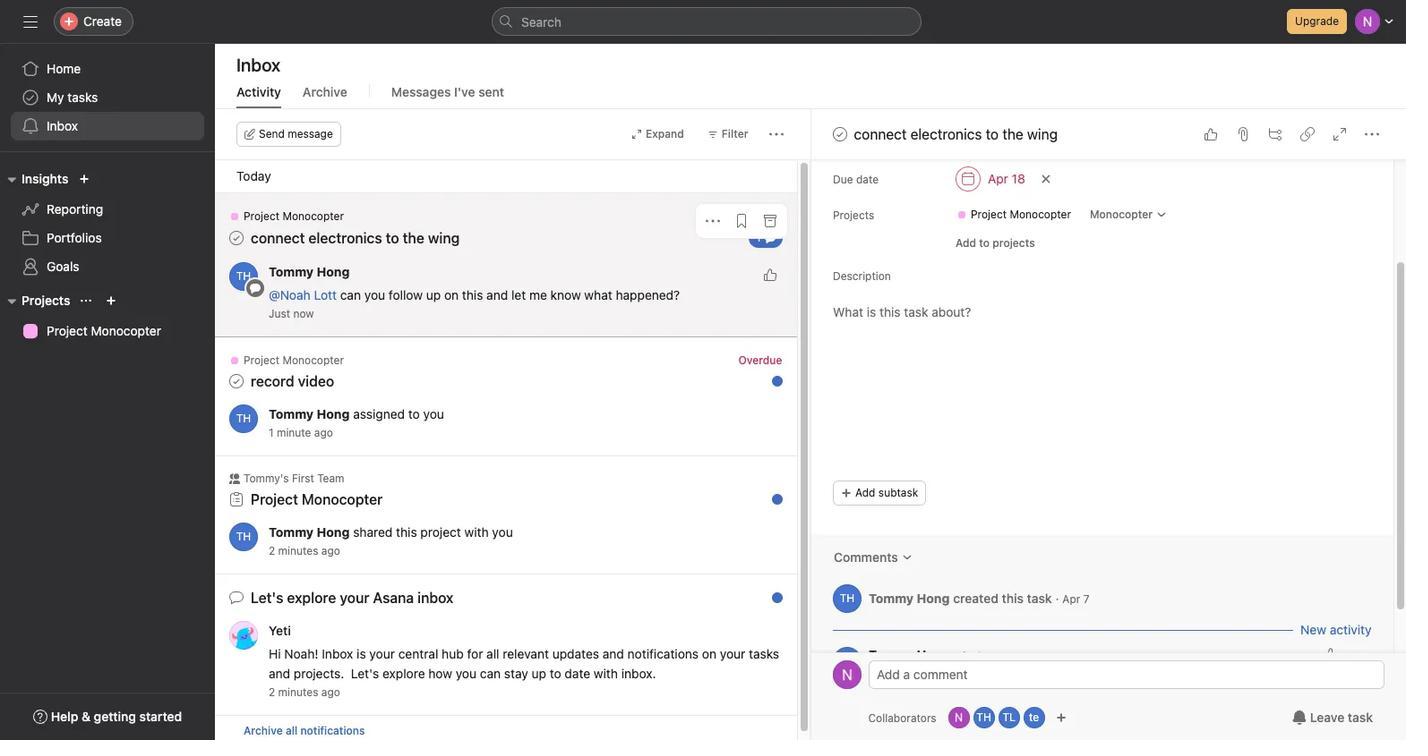 Task type: describe. For each thing, give the bounding box(es) containing it.
first
[[292, 472, 314, 485]]

archive all notifications
[[244, 725, 365, 738]]

date inside connect electronics to the wing dialog
[[856, 173, 878, 186]]

help & getting started
[[51, 709, 182, 725]]

connect for connect electronics to the wing
[[251, 230, 305, 246]]

1 archive notification image from the top
[[763, 358, 777, 373]]

connect electronics to the wing
[[251, 230, 460, 246]]

electronics for the
[[910, 126, 982, 142]]

for
[[467, 647, 483, 662]]

hi
[[269, 647, 281, 662]]

archive all notifications button
[[215, 716, 797, 741]]

leave
[[1310, 710, 1344, 725]]

tommy hong created this task · apr 7
[[868, 591, 1089, 606]]

subtask
[[878, 486, 918, 500]]

upgrade button
[[1287, 9, 1347, 34]]

0 horizontal spatial task
[[1026, 591, 1052, 606]]

new activity
[[1300, 622, 1371, 638]]

up inside yeti hi noah! inbox is your central hub for all relevant updates and notifications on your tasks and projects.  let's explore how you can stay up to date with inbox. 2 minutes ago
[[532, 666, 546, 682]]

tl
[[1003, 711, 1015, 725]]

stay
[[504, 666, 528, 682]]

overdue for record video
[[738, 354, 782, 367]]

hide sidebar image
[[23, 14, 38, 29]]

projects
[[992, 236, 1035, 250]]

monocopter inside the monocopter popup button
[[1089, 208, 1152, 221]]

relevant
[[503, 647, 549, 662]]

inbox inside global "element"
[[47, 118, 78, 133]]

to inside yeti hi noah! inbox is your central hub for all relevant updates and notifications on your tasks and projects.  let's explore how you can stay up to date with inbox. 2 minutes ago
[[550, 666, 561, 682]]

0 vertical spatial 1
[[756, 231, 761, 244]]

shared
[[353, 525, 393, 540]]

project monocopter up the record video
[[244, 353, 344, 367]]

18
[[1011, 171, 1025, 186]]

what
[[584, 287, 612, 303]]

sent
[[478, 84, 504, 99]]

2 horizontal spatial and
[[603, 647, 624, 662]]

activity link
[[236, 84, 281, 108]]

happened?
[[616, 287, 680, 303]]

i've
[[454, 84, 475, 99]]

yeti hi noah! inbox is your central hub for all relevant updates and notifications on your tasks and projects.  let's explore how you can stay up to date with inbox. 2 minutes ago
[[269, 623, 783, 699]]

add to projects
[[955, 236, 1035, 250]]

create
[[83, 13, 122, 29]]

all inside archive all notifications button
[[286, 725, 297, 738]]

tommy down comments popup button
[[868, 591, 913, 606]]

apr inside dropdown button
[[987, 171, 1008, 186]]

asana inbox
[[373, 590, 454, 606]]

on inside yeti hi noah! inbox is your central hub for all relevant updates and notifications on your tasks and projects.  let's explore how you can stay up to date with inbox. 2 minutes ago
[[702, 647, 716, 662]]

explore inside yeti hi noah! inbox is your central hub for all relevant updates and notifications on your tasks and projects.  let's explore how you can stay up to date with inbox. 2 minutes ago
[[382, 666, 425, 682]]

messages
[[391, 84, 451, 99]]

1 vertical spatial ·
[[953, 648, 956, 663]]

archive for archive all notifications
[[244, 725, 283, 738]]

let
[[511, 287, 526, 303]]

tommy hong link up collaborators
[[868, 648, 949, 663]]

now inside tommy hong · just now
[[984, 649, 1005, 663]]

project inside connect electronics to the wing dialog
[[970, 208, 1006, 221]]

send
[[259, 127, 285, 141]]

goals
[[47, 259, 79, 274]]

1 horizontal spatial more actions image
[[769, 127, 783, 142]]

due date
[[832, 173, 878, 186]]

insights
[[21, 171, 68, 186]]

help & getting started button
[[21, 701, 194, 733]]

ago inside yeti hi noah! inbox is your central hub for all relevant updates and notifications on your tasks and projects.  let's explore how you can stay up to date with inbox. 2 minutes ago
[[321, 686, 340, 699]]

to left "the wing" on the left of the page
[[386, 230, 399, 246]]

new project or portfolio image
[[106, 296, 117, 306]]

monocopter inside projects "element"
[[91, 323, 161, 339]]

@noah
[[269, 287, 311, 303]]

to inside tommy hong assigned to you 1 minute ago
[[408, 407, 420, 422]]

add to projects button
[[947, 231, 1043, 256]]

insights button
[[0, 168, 68, 190]]

project
[[420, 525, 461, 540]]

project monocopter down today
[[244, 209, 344, 223]]

apr 18
[[987, 171, 1025, 186]]

today
[[236, 168, 271, 184]]

you inside yeti hi noah! inbox is your central hub for all relevant updates and notifications on your tasks and projects.  let's explore how you can stay up to date with inbox. 2 minutes ago
[[456, 666, 477, 682]]

due
[[832, 173, 853, 186]]

0 horizontal spatial nl button
[[832, 661, 861, 690]]

reporting link
[[11, 195, 204, 224]]

@noah lott link
[[269, 287, 337, 303]]

minutes inside yeti hi noah! inbox is your central hub for all relevant updates and notifications on your tasks and projects.  let's explore how you can stay up to date with inbox. 2 minutes ago
[[278, 686, 318, 699]]

to inside add to projects button
[[979, 236, 989, 250]]

follow
[[389, 287, 423, 303]]

add for add subtask
[[855, 486, 875, 500]]

leave task
[[1310, 710, 1373, 725]]

updates
[[552, 647, 599, 662]]

archive notifications image
[[763, 214, 777, 228]]

show options, current sort, top image
[[81, 296, 92, 306]]

tommy hong shared this project with you 2 minutes ago
[[269, 525, 513, 558]]

Completed checkbox
[[829, 124, 850, 145]]

noah!
[[284, 647, 318, 662]]

2 archive notification image from the top
[[763, 596, 777, 610]]

projects button
[[0, 290, 70, 312]]

7
[[1083, 592, 1089, 606]]

hub
[[442, 647, 464, 662]]

overdue for connect electronics to the wing
[[738, 210, 782, 223]]

project monocopter inside main content
[[970, 208, 1071, 221]]

notifications inside yeti hi noah! inbox is your central hub for all relevant updates and notifications on your tasks and projects.  let's explore how you can stay up to date with inbox. 2 minutes ago
[[627, 647, 699, 662]]

send message button
[[236, 122, 341, 147]]

tommy's first team
[[244, 472, 344, 485]]

now inside tommy hong @noah lott can you follow up on this and let me know what happened? just now
[[293, 307, 314, 321]]

tommy hong @noah lott can you follow up on this and let me know what happened? just now
[[269, 264, 680, 321]]

2 vertical spatial and
[[269, 666, 290, 682]]

1 horizontal spatial nl
[[952, 711, 966, 725]]

add for add to projects
[[955, 236, 976, 250]]

just inside tommy hong @noah lott can you follow up on this and let me know what happened? just now
[[269, 307, 290, 321]]

0 horizontal spatial more actions image
[[705, 214, 720, 228]]

central
[[398, 647, 438, 662]]

minutes inside the tommy hong shared this project with you 2 minutes ago
[[278, 545, 318, 558]]

archive link
[[303, 84, 347, 108]]

connect electronics to the wing
[[854, 126, 1058, 142]]

reporting
[[47, 202, 103, 217]]

project monocopter link inside connect electronics to the wing dialog
[[949, 206, 1078, 224]]

help
[[51, 709, 78, 725]]

my tasks link
[[11, 83, 204, 112]]

copy task link image
[[1300, 127, 1315, 142]]

tommy for project monocopter
[[269, 525, 314, 540]]

projects element
[[0, 285, 215, 349]]

te
[[1029, 711, 1039, 725]]

completed image
[[829, 124, 850, 145]]

inbox link
[[11, 112, 204, 141]]

expand
[[646, 127, 684, 141]]

apr 18 button
[[947, 163, 1033, 195]]

insights element
[[0, 163, 215, 285]]

upgrade
[[1295, 14, 1339, 28]]

goals link
[[11, 253, 204, 281]]

show options image
[[1353, 649, 1364, 660]]

to left the
[[986, 126, 999, 142]]

can inside yeti hi noah! inbox is your central hub for all relevant updates and notifications on your tasks and projects.  let's explore how you can stay up to date with inbox. 2 minutes ago
[[480, 666, 501, 682]]

more actions for this task image
[[1365, 127, 1379, 142]]

project monocopter inside projects "element"
[[47, 323, 161, 339]]

0 likes. click to like this task image for ·
[[1323, 648, 1337, 662]]

project down today
[[244, 209, 280, 223]]

0 vertical spatial ·
[[1055, 591, 1059, 606]]

assigned
[[353, 407, 405, 422]]

tommy for connect electronics to the wing
[[269, 264, 314, 279]]

&
[[82, 709, 90, 725]]

0 vertical spatial inbox
[[236, 55, 280, 75]]

with inside yeti hi noah! inbox is your central hub for all relevant updates and notifications on your tasks and projects.  let's explore how you can stay up to date with inbox. 2 minutes ago
[[594, 666, 618, 682]]

all inside yeti hi noah! inbox is your central hub for all relevant updates and notifications on your tasks and projects.  let's explore how you can stay up to date with inbox. 2 minutes ago
[[486, 647, 499, 662]]

minute
[[277, 426, 311, 440]]

new image
[[79, 174, 90, 184]]

let's explore your asana inbox
[[251, 590, 454, 606]]



Task type: locate. For each thing, give the bounding box(es) containing it.
team
[[317, 472, 344, 485]]

1 vertical spatial just
[[960, 649, 981, 663]]

inbox left 'is' at the bottom of page
[[322, 647, 353, 662]]

minutes down project monocopter
[[278, 545, 318, 558]]

portfolios
[[47, 230, 102, 245]]

clear due date image
[[1040, 174, 1051, 184]]

on inside tommy hong @noah lott can you follow up on this and let me know what happened? just now
[[444, 287, 459, 303]]

add to bookmarks image
[[734, 214, 748, 228], [734, 358, 748, 373]]

you inside the tommy hong shared this project with you 2 minutes ago
[[492, 525, 513, 540]]

0 vertical spatial project monocopter link
[[949, 206, 1078, 224]]

0 horizontal spatial ·
[[953, 648, 956, 663]]

0 horizontal spatial inbox
[[47, 118, 78, 133]]

full screen image
[[1333, 127, 1347, 142]]

can
[[340, 287, 361, 303], [480, 666, 501, 682]]

monocopter
[[1009, 208, 1071, 221], [1089, 208, 1152, 221], [283, 209, 344, 223], [91, 323, 161, 339], [283, 353, 344, 367]]

0 horizontal spatial tasks
[[67, 90, 98, 105]]

add left subtask
[[855, 486, 875, 500]]

Search tasks, projects, and more text field
[[492, 7, 922, 36]]

0 vertical spatial minutes
[[278, 545, 318, 558]]

0 likes. click to like this task image for connect electronics to the wing
[[1204, 127, 1218, 142]]

explore down central
[[382, 666, 425, 682]]

tommy for record video
[[269, 407, 314, 422]]

task
[[1026, 591, 1052, 606], [1348, 710, 1373, 725]]

projects inside dropdown button
[[21, 293, 70, 308]]

1 left minute
[[269, 426, 274, 440]]

know
[[550, 287, 581, 303]]

th button for created
[[832, 585, 861, 613]]

projects.
[[294, 666, 344, 682]]

and inside tommy hong @noah lott can you follow up on this and let me know what happened? just now
[[486, 287, 508, 303]]

date inside yeti hi noah! inbox is your central hub for all relevant updates and notifications on your tasks and projects.  let's explore how you can stay up to date with inbox. 2 minutes ago
[[565, 666, 590, 682]]

0 horizontal spatial 1
[[269, 426, 274, 440]]

and left let
[[486, 287, 508, 303]]

th button down "tommy's"
[[229, 523, 258, 552]]

apr inside the tommy hong created this task · apr 7
[[1062, 592, 1080, 606]]

can inside tommy hong @noah lott can you follow up on this and let me know what happened? just now
[[340, 287, 361, 303]]

record video
[[251, 373, 334, 390]]

ago down projects.
[[321, 686, 340, 699]]

tasks
[[67, 90, 98, 105], [749, 647, 779, 662]]

0 vertical spatial 2
[[269, 545, 275, 558]]

1 horizontal spatial on
[[702, 647, 716, 662]]

1
[[756, 231, 761, 244], [269, 426, 274, 440]]

0 horizontal spatial projects
[[21, 293, 70, 308]]

your
[[340, 590, 369, 606], [369, 647, 395, 662], [720, 647, 745, 662]]

1 vertical spatial notifications
[[300, 725, 365, 738]]

task inside 'button'
[[1348, 710, 1373, 725]]

0 horizontal spatial just
[[269, 307, 290, 321]]

date right 'due'
[[856, 173, 878, 186]]

1 horizontal spatial project monocopter link
[[949, 206, 1078, 224]]

project up the add to projects
[[970, 208, 1006, 221]]

can down for
[[480, 666, 501, 682]]

this right created
[[1001, 591, 1023, 606]]

1 horizontal spatial just
[[960, 649, 981, 663]]

2 horizontal spatial this
[[1001, 591, 1023, 606]]

th for assigned
[[236, 412, 251, 425]]

lott
[[314, 287, 337, 303]]

2 horizontal spatial inbox
[[322, 647, 353, 662]]

tommy hong link for project monocopter
[[269, 525, 350, 540]]

attachments: add a file to this task, connect electronics to the wing image
[[1236, 127, 1250, 142]]

up right follow
[[426, 287, 441, 303]]

explore up yeti
[[287, 590, 336, 606]]

1 vertical spatial nl button
[[948, 708, 970, 729]]

2 overdue from the top
[[738, 354, 782, 367]]

main content inside connect electronics to the wing dialog
[[811, 21, 1393, 708]]

messages i've sent
[[391, 84, 504, 99]]

hong inside tommy hong @noah lott can you follow up on this and let me know what happened? just now
[[317, 264, 350, 279]]

0 vertical spatial 0 likes. click to like this task image
[[1204, 127, 1218, 142]]

1 horizontal spatial projects
[[832, 209, 874, 222]]

1 vertical spatial let's
[[351, 666, 379, 682]]

nl
[[840, 668, 854, 682], [952, 711, 966, 725]]

electronics up apr 18 dropdown button
[[910, 126, 982, 142]]

project monocopter
[[970, 208, 1071, 221], [244, 209, 344, 223], [47, 323, 161, 339], [244, 353, 344, 367]]

ago
[[314, 426, 333, 440], [321, 545, 340, 558], [321, 686, 340, 699]]

tommy hong link up minute
[[269, 407, 350, 422]]

1 horizontal spatial with
[[594, 666, 618, 682]]

how
[[428, 666, 452, 682]]

this left let
[[462, 287, 483, 303]]

2 2 from the top
[[269, 686, 275, 699]]

messages i've sent link
[[391, 84, 504, 108]]

th button left tl on the bottom of the page
[[973, 708, 995, 729]]

more actions image left archive notifications icon
[[705, 214, 720, 228]]

apr left 7 at the bottom
[[1062, 592, 1080, 606]]

let's
[[251, 590, 283, 606], [351, 666, 379, 682]]

0 horizontal spatial project monocopter link
[[11, 317, 204, 346]]

ago inside the tommy hong shared this project with you 2 minutes ago
[[321, 545, 340, 558]]

with inside the tommy hong shared this project with you 2 minutes ago
[[464, 525, 489, 540]]

1 vertical spatial add to bookmarks image
[[734, 358, 748, 373]]

main content
[[811, 21, 1393, 708]]

1 2 from the top
[[269, 545, 275, 558]]

this
[[462, 287, 483, 303], [396, 525, 417, 540], [1001, 591, 1023, 606]]

ago inside tommy hong assigned to you 1 minute ago
[[314, 426, 333, 440]]

this inside tommy hong @noah lott can you follow up on this and let me know what happened? just now
[[462, 287, 483, 303]]

1 vertical spatial inbox
[[47, 118, 78, 133]]

this inside connect electronics to the wing dialog
[[1001, 591, 1023, 606]]

ago right minute
[[314, 426, 333, 440]]

th for created
[[839, 592, 854, 605]]

you left follow
[[364, 287, 385, 303]]

home link
[[11, 55, 204, 83]]

up inside tommy hong @noah lott can you follow up on this and let me know what happened? just now
[[426, 287, 441, 303]]

create button
[[54, 7, 133, 36]]

to right assigned
[[408, 407, 420, 422]]

inbox
[[236, 55, 280, 75], [47, 118, 78, 133], [322, 647, 353, 662]]

th button left @noah
[[229, 262, 258, 291]]

0 horizontal spatial explore
[[287, 590, 336, 606]]

0 likes. click to like this task image
[[1204, 127, 1218, 142], [763, 268, 777, 282], [1323, 648, 1337, 662]]

all
[[486, 647, 499, 662], [286, 725, 297, 738]]

0 vertical spatial explore
[[287, 590, 336, 606]]

th button
[[229, 262, 258, 291], [229, 405, 258, 433], [229, 523, 258, 552], [832, 585, 861, 613], [973, 708, 995, 729]]

notifications
[[627, 647, 699, 662], [300, 725, 365, 738]]

1 vertical spatial date
[[565, 666, 590, 682]]

1 left leftcount icon
[[756, 231, 761, 244]]

just inside tommy hong · just now
[[960, 649, 981, 663]]

project monocopter link
[[949, 206, 1078, 224], [11, 317, 204, 346]]

0 horizontal spatial all
[[286, 725, 297, 738]]

tommy inside tommy hong @noah lott can you follow up on this and let me know what happened? just now
[[269, 264, 314, 279]]

2 inside yeti hi noah! inbox is your central hub for all relevant updates and notifications on your tasks and projects.  let's explore how you can stay up to date with inbox. 2 minutes ago
[[269, 686, 275, 699]]

te button
[[1023, 708, 1045, 729]]

you right assigned
[[423, 407, 444, 422]]

0 vertical spatial up
[[426, 287, 441, 303]]

0 horizontal spatial nl
[[840, 668, 854, 682]]

1 vertical spatial can
[[480, 666, 501, 682]]

hong for connect electronics to the wing
[[317, 264, 350, 279]]

1 horizontal spatial up
[[532, 666, 546, 682]]

connect up @noah
[[251, 230, 305, 246]]

new
[[1300, 622, 1326, 638]]

notifications inside button
[[300, 725, 365, 738]]

1 minutes from the top
[[278, 545, 318, 558]]

monocopter button
[[1081, 202, 1175, 227]]

2 vertical spatial this
[[1001, 591, 1023, 606]]

1 inside tommy hong assigned to you 1 minute ago
[[269, 426, 274, 440]]

0 horizontal spatial with
[[464, 525, 489, 540]]

archive for archive
[[303, 84, 347, 99]]

tommy hong link down project monocopter
[[269, 525, 350, 540]]

0 vertical spatial on
[[444, 287, 459, 303]]

1 vertical spatial minutes
[[278, 686, 318, 699]]

electronics inside dialog
[[910, 126, 982, 142]]

1 vertical spatial up
[[532, 666, 546, 682]]

connect for connect electronics to the wing
[[854, 126, 907, 142]]

notifications up inbox.
[[627, 647, 699, 662]]

1 vertical spatial project monocopter link
[[11, 317, 204, 346]]

0 horizontal spatial connect
[[251, 230, 305, 246]]

archive notification image
[[763, 358, 777, 373], [763, 596, 777, 610]]

2 vertical spatial ago
[[321, 686, 340, 699]]

1 horizontal spatial apr
[[1062, 592, 1080, 606]]

connect inside dialog
[[854, 126, 907, 142]]

with
[[464, 525, 489, 540], [594, 666, 618, 682]]

0 vertical spatial tasks
[[67, 90, 98, 105]]

created
[[953, 591, 998, 606]]

1 horizontal spatial archive
[[303, 84, 347, 99]]

project
[[970, 208, 1006, 221], [244, 209, 280, 223], [47, 323, 88, 339], [244, 353, 280, 367]]

archive down hi
[[244, 725, 283, 738]]

leftcount image
[[764, 233, 775, 244]]

0 vertical spatial apr
[[987, 171, 1008, 186]]

connect right completed icon
[[854, 126, 907, 142]]

tommy's
[[244, 472, 289, 485]]

global element
[[0, 44, 215, 151]]

1 overdue from the top
[[738, 210, 782, 223]]

th button for shared
[[229, 523, 258, 552]]

0 vertical spatial and
[[486, 287, 508, 303]]

0 horizontal spatial electronics
[[308, 230, 382, 246]]

electronics for the wing
[[308, 230, 382, 246]]

0 horizontal spatial up
[[426, 287, 441, 303]]

0 vertical spatial add to bookmarks image
[[734, 214, 748, 228]]

project monocopter link up projects
[[949, 206, 1078, 224]]

tommy inside the tommy hong shared this project with you 2 minutes ago
[[269, 525, 314, 540]]

tommy inside tommy hong assigned to you 1 minute ago
[[269, 407, 314, 422]]

inbox.
[[621, 666, 656, 682]]

tommy hong link down comments popup button
[[868, 591, 949, 606]]

1 vertical spatial task
[[1348, 710, 1373, 725]]

you right project
[[492, 525, 513, 540]]

my tasks
[[47, 90, 98, 105]]

0 horizontal spatial add
[[855, 486, 875, 500]]

1 horizontal spatial 1
[[756, 231, 761, 244]]

projects
[[832, 209, 874, 222], [21, 293, 70, 308]]

0 vertical spatial now
[[293, 307, 314, 321]]

0 likes. click to like this task image left attachments: add a file to this task, connect electronics to the wing image
[[1204, 127, 1218, 142]]

just down created
[[960, 649, 981, 663]]

project monocopter up projects
[[970, 208, 1071, 221]]

with right project
[[464, 525, 489, 540]]

this for created
[[1001, 591, 1023, 606]]

0 vertical spatial electronics
[[910, 126, 982, 142]]

1 vertical spatial 2
[[269, 686, 275, 699]]

message
[[288, 127, 333, 141]]

0 vertical spatial connect
[[854, 126, 907, 142]]

project inside "element"
[[47, 323, 88, 339]]

0 vertical spatial archive notification image
[[763, 358, 777, 373]]

notifications down projects.
[[300, 725, 365, 738]]

inbox up activity
[[236, 55, 280, 75]]

0 horizontal spatial can
[[340, 287, 361, 303]]

filter button
[[699, 122, 756, 147]]

0 vertical spatial date
[[856, 173, 878, 186]]

date down updates
[[565, 666, 590, 682]]

add left projects
[[955, 236, 976, 250]]

inbox down the my
[[47, 118, 78, 133]]

0 likes. click to like this task image down leftcount icon
[[763, 268, 777, 282]]

you inside tommy hong assigned to you 1 minute ago
[[423, 407, 444, 422]]

wing
[[1027, 126, 1058, 142]]

main content containing apr 18
[[811, 21, 1393, 708]]

hong for project monocopter
[[317, 525, 350, 540]]

1 vertical spatial archive
[[244, 725, 283, 738]]

2 inside the tommy hong shared this project with you 2 minutes ago
[[269, 545, 275, 558]]

task right leave
[[1348, 710, 1373, 725]]

hong left created
[[916, 591, 949, 606]]

and down hi
[[269, 666, 290, 682]]

tommy up collaborators
[[868, 648, 913, 663]]

inbox inside yeti hi noah! inbox is your central hub for all relevant updates and notifications on your tasks and projects.  let's explore how you can stay up to date with inbox. 2 minutes ago
[[322, 647, 353, 662]]

1 vertical spatial nl
[[952, 711, 966, 725]]

projects down due date
[[832, 209, 874, 222]]

0 vertical spatial let's
[[251, 590, 283, 606]]

1 horizontal spatial task
[[1348, 710, 1373, 725]]

portfolios link
[[11, 224, 204, 253]]

task left 7 at the bottom
[[1026, 591, 1052, 606]]

project up the record video
[[244, 353, 280, 367]]

· left 7 at the bottom
[[1055, 591, 1059, 606]]

1 horizontal spatial ·
[[1055, 591, 1059, 606]]

ago up let's explore your asana inbox at the left bottom of the page
[[321, 545, 340, 558]]

0 horizontal spatial on
[[444, 287, 459, 303]]

nl button
[[832, 661, 861, 690], [948, 708, 970, 729]]

1 vertical spatial ago
[[321, 545, 340, 558]]

more actions image
[[769, 127, 783, 142], [705, 214, 720, 228]]

this right shared
[[396, 525, 417, 540]]

0 horizontal spatial notifications
[[300, 725, 365, 738]]

tommy hong · just now
[[868, 648, 1005, 663]]

to down updates
[[550, 666, 561, 682]]

projects inside connect electronics to the wing dialog
[[832, 209, 874, 222]]

0 vertical spatial can
[[340, 287, 361, 303]]

with left inbox.
[[594, 666, 618, 682]]

apr left 18
[[987, 171, 1008, 186]]

archive up the message
[[303, 84, 347, 99]]

send message
[[259, 127, 333, 141]]

project monocopter link down new project or portfolio icon
[[11, 317, 204, 346]]

0 vertical spatial nl
[[840, 668, 854, 682]]

0 vertical spatial task
[[1026, 591, 1052, 606]]

1 vertical spatial more actions image
[[705, 214, 720, 228]]

· down created
[[953, 648, 956, 663]]

let's inside yeti hi noah! inbox is your central hub for all relevant updates and notifications on your tasks and projects.  let's explore how you can stay up to date with inbox. 2 minutes ago
[[351, 666, 379, 682]]

1 vertical spatial electronics
[[308, 230, 382, 246]]

expand button
[[623, 122, 692, 147]]

overdue
[[738, 210, 782, 223], [738, 354, 782, 367]]

this for shared
[[396, 525, 417, 540]]

0 likes. click to like this task image down new activity
[[1323, 648, 1337, 662]]

0 horizontal spatial this
[[396, 525, 417, 540]]

tasks inside my tasks link
[[67, 90, 98, 105]]

filter
[[722, 127, 748, 141]]

0 horizontal spatial archive
[[244, 725, 283, 738]]

project monocopter
[[251, 492, 383, 508]]

tommy
[[269, 264, 314, 279], [269, 407, 314, 422], [269, 525, 314, 540], [868, 591, 913, 606], [868, 648, 913, 663]]

leave task button
[[1280, 702, 1385, 734]]

project down the show options, current sort, top image in the top of the page
[[47, 323, 88, 339]]

1 vertical spatial tasks
[[749, 647, 779, 662]]

1 horizontal spatial tasks
[[749, 647, 779, 662]]

comments
[[833, 550, 898, 565]]

th for shared
[[236, 530, 251, 544]]

home
[[47, 61, 81, 76]]

hong up collaborators
[[916, 648, 949, 663]]

hong
[[317, 264, 350, 279], [317, 407, 350, 422], [317, 525, 350, 540], [916, 591, 949, 606], [916, 648, 949, 663]]

this inside the tommy hong shared this project with you 2 minutes ago
[[396, 525, 417, 540]]

1 horizontal spatial electronics
[[910, 126, 982, 142]]

activity
[[1329, 622, 1371, 638]]

tommy up minute
[[269, 407, 314, 422]]

add or remove collaborators image
[[1056, 713, 1066, 724]]

and up inbox.
[[603, 647, 624, 662]]

tommy hong link for record video
[[269, 407, 350, 422]]

0 vertical spatial with
[[464, 525, 489, 540]]

add subtask image
[[1268, 127, 1282, 142]]

projects down goals
[[21, 293, 70, 308]]

archive inside button
[[244, 725, 283, 738]]

1 horizontal spatial nl button
[[948, 708, 970, 729]]

1 horizontal spatial add
[[955, 236, 976, 250]]

more actions image right filter
[[769, 127, 783, 142]]

minutes down projects.
[[278, 686, 318, 699]]

hong inside tommy hong assigned to you 1 minute ago
[[317, 407, 350, 422]]

project monocopter down new project or portfolio icon
[[47, 323, 161, 339]]

comments button
[[822, 542, 924, 574]]

hong for record video
[[317, 407, 350, 422]]

th button down comments
[[832, 585, 861, 613]]

electronics
[[910, 126, 982, 142], [308, 230, 382, 246]]

connect electronics to the wing dialog
[[811, 21, 1406, 741]]

apr
[[987, 171, 1008, 186], [1062, 592, 1080, 606]]

let's down 'is' at the bottom of page
[[351, 666, 379, 682]]

1 horizontal spatial 0 likes. click to like this task image
[[1204, 127, 1218, 142]]

tasks inside yeti hi noah! inbox is your central hub for all relevant updates and notifications on your tasks and projects.  let's explore how you can stay up to date with inbox. 2 minutes ago
[[749, 647, 779, 662]]

hong down project monocopter
[[317, 525, 350, 540]]

2 minutes from the top
[[278, 686, 318, 699]]

my
[[47, 90, 64, 105]]

tommy up @noah
[[269, 264, 314, 279]]

1 add to bookmarks image from the top
[[734, 214, 748, 228]]

archive
[[303, 84, 347, 99], [244, 725, 283, 738]]

tommy hong link for connect electronics to the wing
[[269, 264, 350, 279]]

1 vertical spatial this
[[396, 525, 417, 540]]

can right the lott
[[340, 287, 361, 303]]

add inside add to projects button
[[955, 236, 976, 250]]

1 vertical spatial 0 likes. click to like this task image
[[763, 268, 777, 282]]

0 vertical spatial just
[[269, 307, 290, 321]]

0 vertical spatial all
[[486, 647, 499, 662]]

add
[[955, 236, 976, 250], [855, 486, 875, 500]]

0 vertical spatial more actions image
[[769, 127, 783, 142]]

you down for
[[456, 666, 477, 682]]

the
[[1002, 126, 1023, 142]]

tommy hong assigned to you 1 minute ago
[[269, 407, 444, 440]]

let's up yeti
[[251, 590, 283, 606]]

now down @noah lott link
[[293, 307, 314, 321]]

2 down hi
[[269, 686, 275, 699]]

hong inside the tommy hong shared this project with you 2 minutes ago
[[317, 525, 350, 540]]

electronics up the lott
[[308, 230, 382, 246]]

th button left minute
[[229, 405, 258, 433]]

connect
[[854, 126, 907, 142], [251, 230, 305, 246]]

add inside add subtask button
[[855, 486, 875, 500]]

1 vertical spatial apr
[[1062, 592, 1080, 606]]

hong up the lott
[[317, 264, 350, 279]]

to left projects
[[979, 236, 989, 250]]

on
[[444, 287, 459, 303], [702, 647, 716, 662]]

2 down project monocopter
[[269, 545, 275, 558]]

hong left assigned
[[317, 407, 350, 422]]

all right for
[[486, 647, 499, 662]]

all down projects.
[[286, 725, 297, 738]]

1 vertical spatial all
[[286, 725, 297, 738]]

add subtask button
[[832, 481, 926, 506]]

up right stay
[[532, 666, 546, 682]]

1 horizontal spatial inbox
[[236, 55, 280, 75]]

1 vertical spatial add
[[855, 486, 875, 500]]

the wing
[[403, 230, 460, 246]]

0 vertical spatial overdue
[[738, 210, 782, 223]]

1 horizontal spatial now
[[984, 649, 1005, 663]]

yeti
[[269, 623, 291, 639]]

you inside tommy hong @noah lott can you follow up on this and let me know what happened? just now
[[364, 287, 385, 303]]

0 vertical spatial add
[[955, 236, 976, 250]]

2 add to bookmarks image from the top
[[734, 358, 748, 373]]

explore
[[287, 590, 336, 606], [382, 666, 425, 682]]

0 horizontal spatial let's
[[251, 590, 283, 606]]

just down @noah
[[269, 307, 290, 321]]

1 vertical spatial on
[[702, 647, 716, 662]]

0 horizontal spatial 0 likes. click to like this task image
[[763, 268, 777, 282]]

project monocopter link inside projects "element"
[[11, 317, 204, 346]]

th button for assigned
[[229, 405, 258, 433]]

tommy down project monocopter
[[269, 525, 314, 540]]

1 horizontal spatial connect
[[854, 126, 907, 142]]

activity
[[236, 84, 281, 99]]

tommy hong link up @noah lott link
[[269, 264, 350, 279]]

now down the tommy hong created this task · apr 7 on the bottom
[[984, 649, 1005, 663]]



Task type: vqa. For each thing, say whether or not it's contained in the screenshot.
portfolio
no



